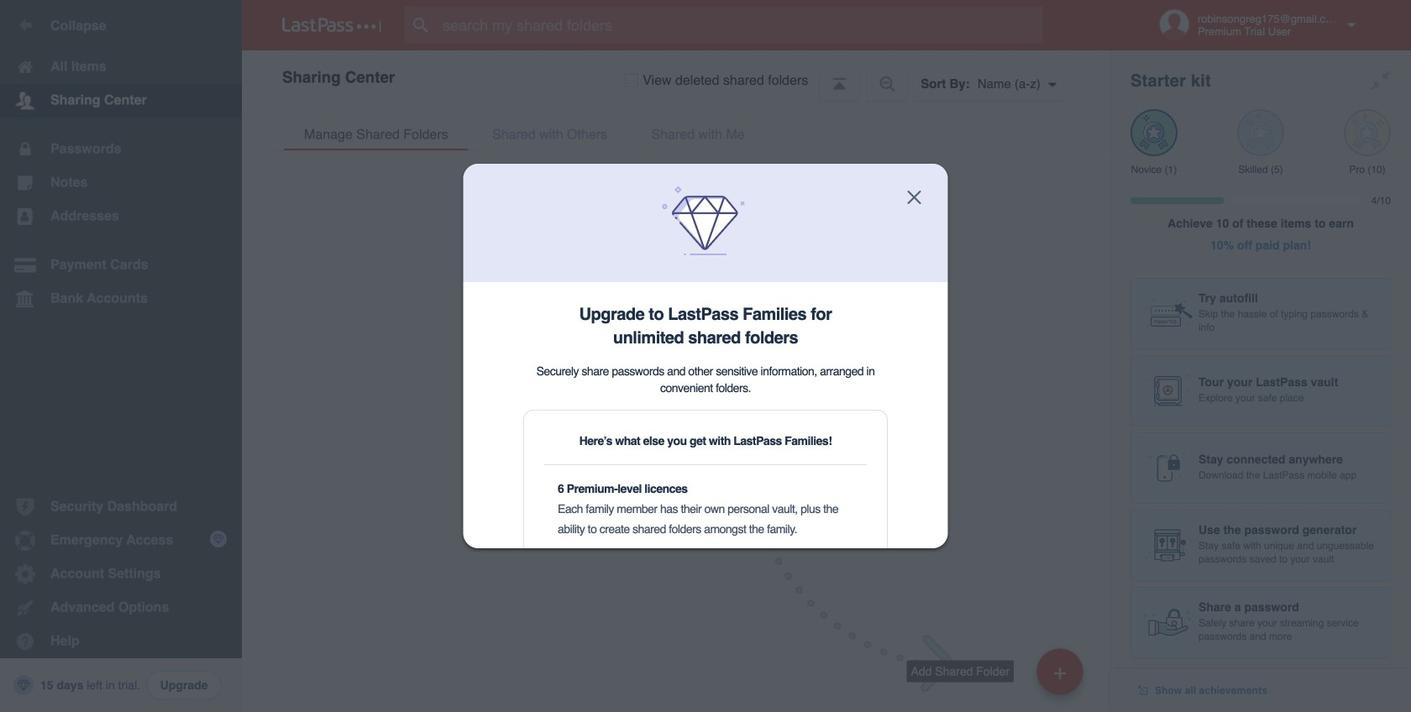Task type: vqa. For each thing, say whether or not it's contained in the screenshot.
Main navigation navigation
yes



Task type: locate. For each thing, give the bounding box(es) containing it.
search my shared folders text field
[[405, 7, 1076, 44]]

Search search field
[[405, 7, 1076, 44]]



Task type: describe. For each thing, give the bounding box(es) containing it.
new item navigation
[[745, 458, 1111, 713]]

main navigation navigation
[[0, 0, 242, 713]]

lastpass image
[[282, 18, 381, 33]]

vault options navigation
[[242, 50, 1111, 101]]



